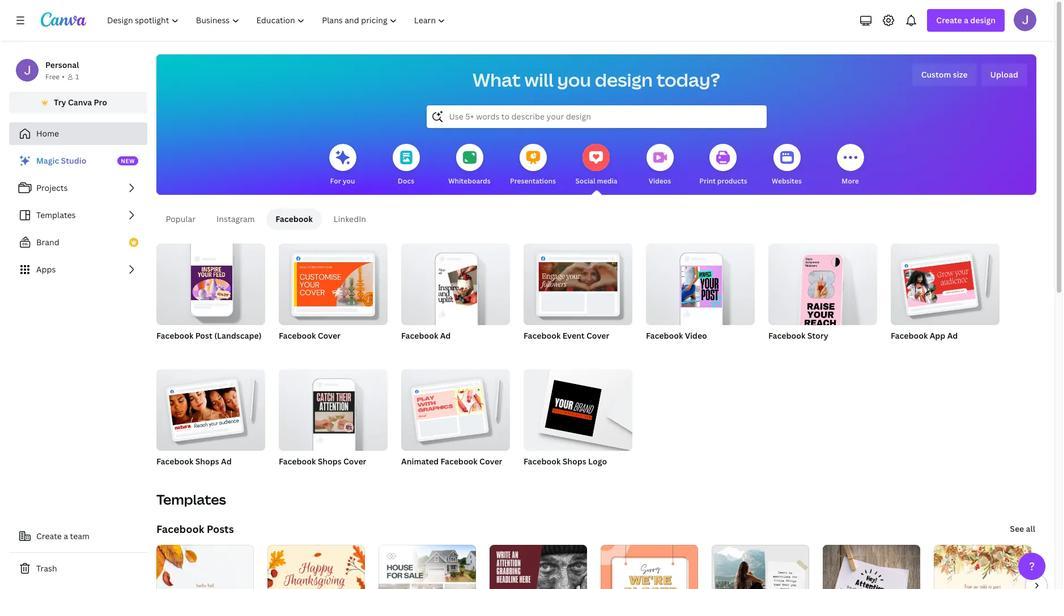 Task type: locate. For each thing, give the bounding box(es) containing it.
team
[[70, 531, 89, 542]]

2 shops from the left
[[318, 456, 342, 467]]

1 horizontal spatial 1024
[[301, 471, 317, 481]]

facebook inside facebook shops ad 1200 × 628 px
[[156, 456, 193, 467]]

a up "size"
[[964, 15, 969, 26]]

cover inside animated facebook cover 1640 × 924 px
[[480, 456, 502, 467]]

event
[[563, 330, 585, 341]]

0 horizontal spatial create
[[36, 531, 62, 542]]

ad for facebook shops ad 1200 × 628 px
[[221, 456, 232, 467]]

posts
[[207, 523, 234, 536]]

trash
[[36, 563, 57, 574]]

2 horizontal spatial shops
[[563, 456, 586, 467]]

cover for animated facebook cover 1640 × 924 px
[[480, 456, 502, 467]]

0 horizontal spatial shops
[[195, 456, 219, 467]]

try canva pro
[[54, 97, 107, 108]]

facebook post (landscape) group
[[156, 239, 265, 356]]

a inside button
[[64, 531, 68, 542]]

a for design
[[964, 15, 969, 26]]

1 horizontal spatial create
[[936, 15, 962, 26]]

px
[[189, 345, 197, 355], [194, 471, 201, 481], [319, 471, 327, 481], [438, 471, 446, 481], [559, 471, 567, 481]]

presentations
[[510, 176, 556, 186]]

facebook app ad group
[[891, 239, 1000, 356]]

pro
[[94, 97, 107, 108]]

None search field
[[426, 105, 767, 128]]

facebook for facebook video
[[646, 330, 683, 341]]

0 vertical spatial you
[[557, 67, 591, 92]]

linkedin
[[334, 214, 366, 224]]

1 horizontal spatial shops
[[318, 456, 342, 467]]

logo
[[588, 456, 607, 467]]

templates link
[[9, 204, 147, 227]]

brand
[[36, 237, 59, 248]]

facebook shops ad 1200 × 628 px
[[156, 456, 232, 481]]

a inside dropdown button
[[964, 15, 969, 26]]

for you
[[330, 176, 355, 186]]

px inside facebook shops ad 1200 × 628 px
[[194, 471, 201, 481]]

shops inside facebook shops logo 500 × 500 px
[[563, 456, 586, 467]]

popular button
[[156, 209, 205, 230]]

create left team
[[36, 531, 62, 542]]

will
[[525, 67, 554, 92]]

facebook inside button
[[276, 214, 313, 224]]

you right for
[[343, 176, 355, 186]]

jacob simon image
[[1014, 9, 1037, 31]]

shops left logo
[[563, 456, 586, 467]]

upload
[[990, 69, 1018, 80]]

1 vertical spatial create
[[36, 531, 62, 542]]

apps
[[36, 264, 56, 275]]

popular
[[166, 214, 196, 224]]

group for facebook shops ad
[[156, 365, 265, 451]]

facebook for facebook shops cover
[[279, 456, 316, 467]]

1 1024 from the left
[[279, 471, 295, 481]]

×
[[171, 345, 175, 355], [175, 471, 178, 481], [296, 471, 300, 481], [420, 471, 423, 481], [539, 471, 542, 481]]

create for create a team
[[36, 531, 62, 542]]

group
[[156, 239, 265, 325], [279, 239, 388, 325], [401, 239, 510, 325], [524, 239, 632, 325], [646, 239, 755, 325], [769, 239, 877, 332], [891, 239, 1000, 325], [156, 365, 265, 451], [279, 365, 388, 451], [401, 365, 510, 451], [524, 365, 632, 451]]

for you button
[[329, 136, 356, 195]]

videos button
[[646, 136, 674, 195]]

shops up 1200 × 628 px button
[[195, 456, 219, 467]]

free •
[[45, 72, 65, 82]]

facebook for facebook event cover
[[524, 330, 561, 341]]

1 shops from the left
[[195, 456, 219, 467]]

shops
[[195, 456, 219, 467], [318, 456, 342, 467], [563, 456, 586, 467]]

facebook for facebook app ad
[[891, 330, 928, 341]]

projects link
[[9, 177, 147, 199]]

facebook shops logo group
[[524, 365, 632, 482]]

1 horizontal spatial a
[[964, 15, 969, 26]]

facebook shops ad group
[[156, 365, 265, 482]]

px for facebook shops ad
[[194, 471, 201, 481]]

group for facebook video
[[646, 239, 755, 325]]

animated facebook cover group
[[401, 365, 510, 482]]

Search search field
[[449, 106, 744, 128]]

social media button
[[575, 136, 618, 195]]

create inside dropdown button
[[936, 15, 962, 26]]

facebook app ad
[[891, 330, 958, 341]]

docs
[[398, 176, 414, 186]]

custom
[[921, 69, 951, 80]]

px for facebook shops logo
[[559, 471, 567, 481]]

templates
[[36, 210, 76, 220], [156, 490, 226, 509]]

group for facebook post (landscape)
[[156, 239, 265, 325]]

shops up 1024 × 1024 px button
[[318, 456, 342, 467]]

design up search search field
[[595, 67, 653, 92]]

1 horizontal spatial 500
[[544, 471, 557, 481]]

0 vertical spatial create
[[936, 15, 962, 26]]

try
[[54, 97, 66, 108]]

500
[[524, 471, 537, 481], [544, 471, 557, 481]]

shops inside facebook shops ad 1200 × 628 px
[[195, 456, 219, 467]]

1024
[[279, 471, 295, 481], [301, 471, 317, 481]]

video
[[685, 330, 707, 341]]

0 horizontal spatial 500
[[524, 471, 537, 481]]

0 horizontal spatial templates
[[36, 210, 76, 220]]

1 vertical spatial you
[[343, 176, 355, 186]]

cover
[[318, 330, 341, 341], [587, 330, 609, 341], [343, 456, 366, 467], [480, 456, 502, 467]]

1 vertical spatial a
[[64, 531, 68, 542]]

× for facebook shops logo
[[539, 471, 542, 481]]

print
[[700, 176, 716, 186]]

1024 × 1024 px
[[279, 471, 327, 481]]

× inside animated facebook cover 1640 × 924 px
[[420, 471, 423, 481]]

× inside facebook post (landscape) 940 × 788 px
[[171, 345, 175, 355]]

facebook post (landscape) 940 × 788 px
[[156, 330, 262, 355]]

ad for facebook app ad
[[947, 330, 958, 341]]

animated facebook cover 1640 × 924 px
[[401, 456, 502, 481]]

× inside facebook shops logo 500 × 500 px
[[539, 471, 542, 481]]

0 horizontal spatial you
[[343, 176, 355, 186]]

create inside button
[[36, 531, 62, 542]]

design
[[970, 15, 996, 26], [595, 67, 653, 92]]

1 horizontal spatial templates
[[156, 490, 226, 509]]

design left jacob simon image
[[970, 15, 996, 26]]

0 vertical spatial design
[[970, 15, 996, 26]]

facebook for facebook post (landscape) 940 × 788 px
[[156, 330, 193, 341]]

create up the custom size
[[936, 15, 962, 26]]

1 horizontal spatial design
[[970, 15, 996, 26]]

design inside dropdown button
[[970, 15, 996, 26]]

1024 × 1024 px button
[[279, 470, 338, 482]]

facebook ad group
[[401, 239, 510, 356]]

instagram button
[[207, 209, 264, 230]]

templates down 628
[[156, 490, 226, 509]]

today?
[[657, 67, 720, 92]]

0 horizontal spatial ad
[[221, 456, 232, 467]]

top level navigation element
[[100, 9, 455, 32]]

see
[[1010, 524, 1024, 534]]

px inside facebook shops logo 500 × 500 px
[[559, 471, 567, 481]]

a
[[964, 15, 969, 26], [64, 531, 68, 542]]

social
[[575, 176, 595, 186]]

facebook inside animated facebook cover 1640 × 924 px
[[441, 456, 478, 467]]

px inside animated facebook cover 1640 × 924 px
[[438, 471, 446, 481]]

0 vertical spatial a
[[964, 15, 969, 26]]

more button
[[837, 136, 864, 195]]

px inside facebook post (landscape) 940 × 788 px
[[189, 345, 197, 355]]

facebook video group
[[646, 239, 755, 356]]

group for facebook story
[[769, 239, 877, 332]]

shops for cover
[[318, 456, 342, 467]]

free
[[45, 72, 60, 82]]

whiteboards button
[[448, 136, 491, 195]]

ad
[[440, 330, 451, 341], [947, 330, 958, 341], [221, 456, 232, 467]]

3 shops from the left
[[563, 456, 586, 467]]

•
[[62, 72, 65, 82]]

personal
[[45, 60, 79, 70]]

924
[[425, 471, 437, 481]]

shops for ad
[[195, 456, 219, 467]]

0 horizontal spatial 1024
[[279, 471, 295, 481]]

2 horizontal spatial ad
[[947, 330, 958, 341]]

facebook inside "group"
[[646, 330, 683, 341]]

facebook inside facebook post (landscape) 940 × 788 px
[[156, 330, 193, 341]]

ad inside facebook shops ad 1200 × 628 px
[[221, 456, 232, 467]]

× inside facebook shops ad 1200 × 628 px
[[175, 471, 178, 481]]

templates down projects
[[36, 210, 76, 220]]

what will you design today?
[[473, 67, 720, 92]]

a left team
[[64, 531, 68, 542]]

list
[[9, 150, 147, 281]]

788
[[176, 345, 188, 355]]

post
[[195, 330, 212, 341]]

1 vertical spatial design
[[595, 67, 653, 92]]

facebook inside facebook shops logo 500 × 500 px
[[524, 456, 561, 467]]

you right will
[[557, 67, 591, 92]]

facebook posts
[[156, 523, 234, 536]]

upload button
[[981, 63, 1028, 86]]

0 horizontal spatial a
[[64, 531, 68, 542]]

brand link
[[9, 231, 147, 254]]

px inside button
[[319, 471, 327, 481]]

print products
[[700, 176, 747, 186]]

see all
[[1010, 524, 1035, 534]]

px for facebook post (landscape)
[[189, 345, 197, 355]]



Task type: vqa. For each thing, say whether or not it's contained in the screenshot.
group corresponding to Facebook App Ad
yes



Task type: describe. For each thing, give the bounding box(es) containing it.
× for facebook shops ad
[[175, 471, 178, 481]]

facebook for facebook shops logo 500 × 500 px
[[524, 456, 561, 467]]

facebook ad
[[401, 330, 451, 341]]

facebook cover group
[[279, 239, 388, 356]]

canva
[[68, 97, 92, 108]]

facebook for facebook
[[276, 214, 313, 224]]

websites button
[[772, 136, 802, 195]]

group for facebook app ad
[[891, 239, 1000, 325]]

1 500 from the left
[[524, 471, 537, 481]]

videos
[[649, 176, 671, 186]]

1
[[75, 72, 79, 82]]

× for facebook post (landscape)
[[171, 345, 175, 355]]

for
[[330, 176, 341, 186]]

px for animated facebook cover
[[438, 471, 446, 481]]

trash link
[[9, 558, 147, 580]]

facebook event cover group
[[524, 239, 632, 356]]

2 500 from the left
[[544, 471, 557, 481]]

whiteboards
[[448, 176, 491, 186]]

628
[[180, 471, 192, 481]]

new
[[121, 157, 135, 165]]

facebook event cover
[[524, 330, 609, 341]]

app
[[930, 330, 946, 341]]

(landscape)
[[214, 330, 262, 341]]

facebook cover
[[279, 330, 341, 341]]

× inside button
[[296, 471, 300, 481]]

group for facebook shops logo
[[524, 365, 632, 451]]

2 1024 from the left
[[301, 471, 317, 481]]

1 vertical spatial templates
[[156, 490, 226, 509]]

facebook for facebook cover
[[279, 330, 316, 341]]

facebook posts link
[[156, 523, 234, 536]]

group for facebook ad
[[401, 239, 510, 325]]

products
[[717, 176, 747, 186]]

facebook for facebook story
[[769, 330, 806, 341]]

940 × 788 px button
[[156, 345, 209, 356]]

facebook story
[[769, 330, 828, 341]]

1200
[[156, 471, 173, 481]]

instagram
[[217, 214, 255, 224]]

magic
[[36, 155, 59, 166]]

group for facebook shops cover
[[279, 365, 388, 451]]

home link
[[9, 122, 147, 145]]

linkedin button
[[324, 209, 376, 230]]

1 horizontal spatial you
[[557, 67, 591, 92]]

presentations button
[[510, 136, 556, 195]]

try canva pro button
[[9, 92, 147, 113]]

websites
[[772, 176, 802, 186]]

× for animated facebook cover
[[420, 471, 423, 481]]

size
[[953, 69, 968, 80]]

facebook button
[[267, 209, 322, 230]]

a for team
[[64, 531, 68, 542]]

facebook shops cover
[[279, 456, 366, 467]]

create a design button
[[927, 9, 1005, 32]]

animated
[[401, 456, 439, 467]]

create a design
[[936, 15, 996, 26]]

0 vertical spatial templates
[[36, 210, 76, 220]]

create a team button
[[9, 525, 147, 548]]

shops for logo
[[563, 456, 586, 467]]

studio
[[61, 155, 86, 166]]

create a team
[[36, 531, 89, 542]]

0 horizontal spatial design
[[595, 67, 653, 92]]

custom size button
[[912, 63, 977, 86]]

media
[[597, 176, 618, 186]]

1 horizontal spatial ad
[[440, 330, 451, 341]]

create for create a design
[[936, 15, 962, 26]]

magic studio
[[36, 155, 86, 166]]

facebook for facebook ad
[[401, 330, 438, 341]]

print products button
[[700, 136, 747, 195]]

docs button
[[392, 136, 420, 195]]

list containing magic studio
[[9, 150, 147, 281]]

custom size
[[921, 69, 968, 80]]

facebook shops cover group
[[279, 365, 388, 482]]

you inside for you button
[[343, 176, 355, 186]]

1200 × 628 px button
[[156, 470, 213, 482]]

facebook for facebook posts
[[156, 523, 204, 536]]

facebook video
[[646, 330, 707, 341]]

all
[[1026, 524, 1035, 534]]

facebook shops logo 500 × 500 px
[[524, 456, 607, 481]]

1640
[[401, 471, 418, 481]]

facebook story group
[[769, 239, 877, 356]]

home
[[36, 128, 59, 139]]

projects
[[36, 182, 68, 193]]

what
[[473, 67, 521, 92]]

apps link
[[9, 258, 147, 281]]

group for animated facebook cover
[[401, 365, 510, 451]]

facebook for facebook shops ad 1200 × 628 px
[[156, 456, 193, 467]]

more
[[842, 176, 859, 186]]

cover for facebook event cover
[[587, 330, 609, 341]]

social media
[[575, 176, 618, 186]]

cover for facebook shops cover
[[343, 456, 366, 467]]

story
[[807, 330, 828, 341]]



